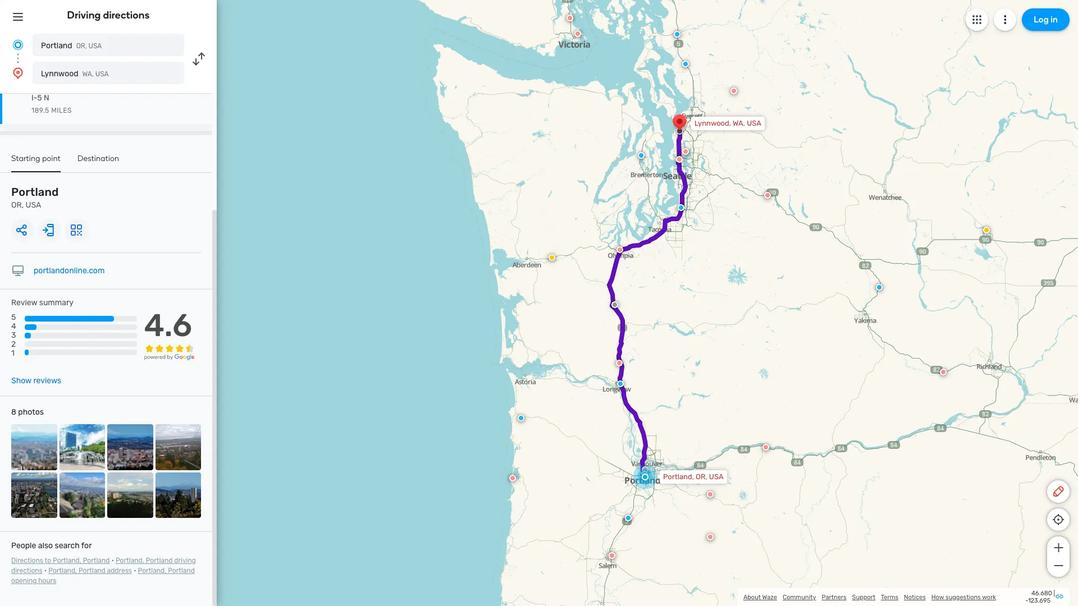 Task type: locate. For each thing, give the bounding box(es) containing it.
image 6 of portland, portland image
[[59, 473, 105, 518]]

1 horizontal spatial 5
[[37, 93, 42, 103]]

portland, for portland, or, usa
[[663, 473, 694, 481]]

image 2 of portland, portland image
[[59, 425, 105, 470]]

portland, portland opening hours
[[11, 567, 195, 585]]

lynnwood,
[[695, 119, 731, 127]]

0 horizontal spatial hazard image
[[549, 254, 555, 261]]

i-
[[31, 93, 37, 103]]

support link
[[852, 594, 876, 601]]

partners link
[[822, 594, 847, 601]]

current location image
[[11, 38, 25, 52]]

starting point
[[11, 154, 61, 163]]

image 5 of portland, portland image
[[11, 473, 57, 518]]

waze
[[762, 594, 777, 601]]

directions to portland, portland link
[[11, 557, 110, 565]]

directions right driving
[[103, 9, 150, 21]]

people also search for
[[11, 541, 92, 551]]

miles
[[51, 107, 72, 115]]

wa, right lynnwood,
[[733, 119, 745, 127]]

accident image
[[612, 302, 618, 308]]

0 horizontal spatial police image
[[518, 415, 525, 422]]

1 horizontal spatial directions
[[103, 9, 150, 21]]

also
[[38, 541, 53, 551]]

lynnwood wa, usa
[[41, 69, 109, 79]]

5 inside i-5 n 189.5 miles
[[37, 93, 42, 103]]

road closed image
[[567, 15, 573, 21], [676, 156, 683, 163], [764, 192, 771, 199], [940, 369, 947, 376], [642, 467, 649, 473]]

starting
[[11, 154, 40, 163]]

usa inside lynnwood wa, usa
[[95, 70, 109, 78]]

1 vertical spatial hazard image
[[549, 254, 555, 261]]

terms
[[881, 594, 899, 601]]

5 4 3 2 1
[[11, 313, 16, 359]]

work
[[982, 594, 996, 601]]

portland,
[[663, 473, 694, 481], [53, 557, 81, 565], [116, 557, 144, 565], [48, 567, 77, 575], [138, 567, 166, 575]]

driving
[[174, 557, 196, 565]]

123.695
[[1028, 598, 1051, 605]]

review summary
[[11, 298, 74, 308]]

1 vertical spatial or,
[[11, 200, 24, 210]]

address
[[107, 567, 132, 575]]

0 vertical spatial portland or, usa
[[41, 41, 102, 51]]

to
[[45, 557, 51, 565]]

lynnwood
[[41, 69, 78, 79]]

0 horizontal spatial directions
[[11, 567, 43, 575]]

lynnwood, wa, usa
[[695, 119, 762, 127]]

8 photos
[[11, 408, 44, 417]]

3
[[11, 331, 16, 340]]

wa, right lynnwood
[[82, 70, 94, 78]]

or,
[[76, 42, 87, 50], [11, 200, 24, 210], [696, 473, 707, 481]]

wa, inside lynnwood wa, usa
[[82, 70, 94, 78]]

opening
[[11, 577, 37, 585]]

5
[[37, 93, 42, 103], [11, 313, 16, 322]]

0 vertical spatial directions
[[103, 9, 150, 21]]

2 horizontal spatial or,
[[696, 473, 707, 481]]

support
[[852, 594, 876, 601]]

usa
[[89, 42, 102, 50], [95, 70, 109, 78], [747, 119, 762, 127], [26, 200, 41, 210], [709, 473, 724, 481]]

how suggestions work link
[[932, 594, 996, 601]]

driving
[[67, 9, 101, 21]]

directions down directions
[[11, 567, 43, 575]]

directions inside the portland, portland driving directions
[[11, 567, 43, 575]]

4
[[11, 322, 16, 331]]

hazard image
[[983, 227, 990, 234], [549, 254, 555, 261]]

police image
[[674, 31, 681, 38], [876, 284, 883, 291], [518, 415, 525, 422]]

portlandonline.com
[[34, 266, 105, 276]]

1 vertical spatial wa,
[[733, 119, 745, 127]]

police image
[[682, 61, 689, 67], [638, 152, 645, 159], [678, 204, 685, 211], [617, 381, 624, 388], [625, 515, 632, 522]]

5 left the n
[[37, 93, 42, 103]]

about waze community partners support terms notices how suggestions work
[[744, 594, 996, 601]]

portland, for portland, portland opening hours
[[138, 567, 166, 575]]

1 horizontal spatial hazard image
[[983, 227, 990, 234]]

reviews
[[33, 376, 61, 386]]

0 horizontal spatial 5
[[11, 313, 16, 322]]

image 4 of portland, portland image
[[155, 425, 201, 470]]

portland or, usa up lynnwood wa, usa
[[41, 41, 102, 51]]

-
[[1025, 598, 1028, 605]]

1 vertical spatial portland or, usa
[[11, 185, 59, 210]]

portland, inside the portland, portland driving directions
[[116, 557, 144, 565]]

portland or, usa down starting point button
[[11, 185, 59, 210]]

hours
[[38, 577, 56, 585]]

image 3 of portland, portland image
[[107, 425, 153, 470]]

portland
[[41, 41, 72, 51], [11, 185, 59, 199], [83, 557, 110, 565], [146, 557, 173, 565], [79, 567, 105, 575], [168, 567, 195, 575]]

community link
[[783, 594, 816, 601]]

2 horizontal spatial police image
[[876, 284, 883, 291]]

1 horizontal spatial or,
[[76, 42, 87, 50]]

portland, for portland, portland address
[[48, 567, 77, 575]]

destination
[[78, 154, 119, 163]]

portland inside the portland, portland driving directions
[[146, 557, 173, 565]]

portland, portland address link
[[48, 567, 132, 575]]

starting point button
[[11, 154, 61, 172]]

1 vertical spatial directions
[[11, 567, 43, 575]]

1 horizontal spatial wa,
[[733, 119, 745, 127]]

1 vertical spatial 5
[[11, 313, 16, 322]]

directions
[[103, 9, 150, 21], [11, 567, 43, 575]]

portland or, usa
[[41, 41, 102, 51], [11, 185, 59, 210]]

people
[[11, 541, 36, 551]]

image 8 of portland, portland image
[[155, 473, 201, 518]]

0 horizontal spatial wa,
[[82, 70, 94, 78]]

0 vertical spatial 5
[[37, 93, 42, 103]]

wa,
[[82, 70, 94, 78], [733, 119, 745, 127]]

road closed image
[[575, 30, 581, 37], [731, 88, 737, 94], [682, 148, 689, 155], [617, 247, 623, 253], [616, 360, 623, 367], [763, 444, 769, 451], [641, 471, 648, 478], [509, 475, 516, 482], [707, 491, 714, 498], [707, 534, 714, 541], [609, 553, 616, 559]]

5 up 3 at the bottom left of the page
[[11, 313, 16, 322]]

8
[[11, 408, 16, 417]]

0 vertical spatial hazard image
[[983, 227, 990, 234]]

portland, inside portland, portland opening hours
[[138, 567, 166, 575]]

0 vertical spatial police image
[[674, 31, 681, 38]]

0 vertical spatial wa,
[[82, 70, 94, 78]]



Task type: vqa. For each thing, say whether or not it's contained in the screenshot.
Portland, associated with Portland, OR, USA
yes



Task type: describe. For each thing, give the bounding box(es) containing it.
point
[[42, 154, 61, 163]]

about waze link
[[744, 594, 777, 601]]

wa, for lynnwood,
[[733, 119, 745, 127]]

zoom out image
[[1052, 559, 1066, 573]]

suggestions
[[946, 594, 981, 601]]

portlandonline.com link
[[34, 266, 105, 276]]

show
[[11, 376, 31, 386]]

|
[[1054, 590, 1055, 598]]

image 1 of portland, portland image
[[11, 425, 57, 470]]

portland inside portland, portland opening hours
[[168, 567, 195, 575]]

review
[[11, 298, 37, 308]]

46.680
[[1032, 590, 1052, 598]]

2
[[11, 340, 16, 350]]

portland, portland address
[[48, 567, 132, 575]]

computer image
[[11, 265, 25, 278]]

1
[[11, 349, 15, 359]]

portland, portland driving directions link
[[11, 557, 196, 575]]

zoom in image
[[1052, 541, 1066, 555]]

location image
[[11, 66, 25, 80]]

portland, or, usa
[[663, 473, 724, 481]]

4.6
[[144, 307, 192, 344]]

189.5
[[31, 107, 49, 115]]

n
[[44, 93, 49, 103]]

terms link
[[881, 594, 899, 601]]

0 horizontal spatial or,
[[11, 200, 24, 210]]

for
[[81, 541, 92, 551]]

destination button
[[78, 154, 119, 171]]

wa, for lynnwood
[[82, 70, 94, 78]]

1 vertical spatial police image
[[876, 284, 883, 291]]

portland, portland driving directions
[[11, 557, 196, 575]]

portland, for portland, portland driving directions
[[116, 557, 144, 565]]

how
[[932, 594, 944, 601]]

summary
[[39, 298, 74, 308]]

2 vertical spatial police image
[[518, 415, 525, 422]]

image 7 of portland, portland image
[[107, 473, 153, 518]]

directions
[[11, 557, 43, 565]]

portland, portland opening hours link
[[11, 567, 195, 585]]

about
[[744, 594, 761, 601]]

notices
[[904, 594, 926, 601]]

community
[[783, 594, 816, 601]]

i-5 n 189.5 miles
[[31, 93, 72, 115]]

2 vertical spatial or,
[[696, 473, 707, 481]]

driving directions
[[67, 9, 150, 21]]

5 inside 5 4 3 2 1
[[11, 313, 16, 322]]

pencil image
[[1052, 485, 1065, 499]]

show reviews
[[11, 376, 61, 386]]

46.680 | -123.695
[[1025, 590, 1055, 605]]

partners
[[822, 594, 847, 601]]

directions to portland, portland
[[11, 557, 110, 565]]

photos
[[18, 408, 44, 417]]

link image
[[1055, 592, 1064, 601]]

notices link
[[904, 594, 926, 601]]

search
[[55, 541, 80, 551]]

1 horizontal spatial police image
[[674, 31, 681, 38]]

0 vertical spatial or,
[[76, 42, 87, 50]]



